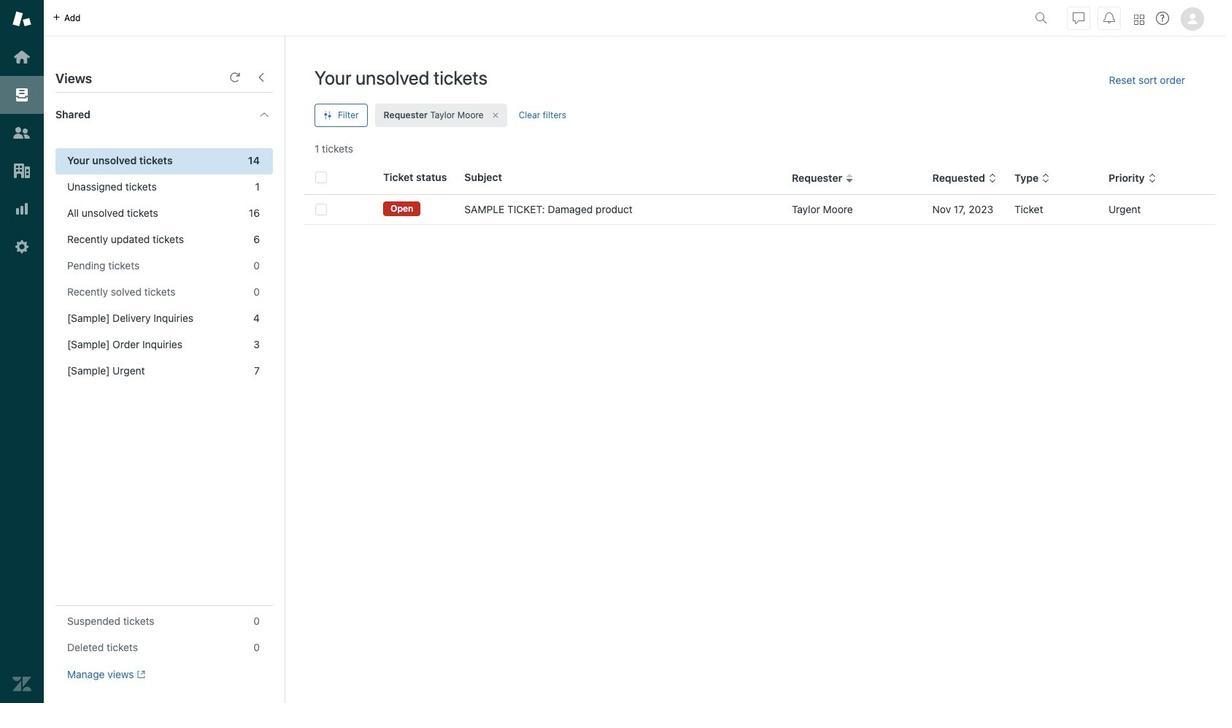 Task type: vqa. For each thing, say whether or not it's contained in the screenshot.
Views icon
yes



Task type: describe. For each thing, give the bounding box(es) containing it.
remove image
[[491, 111, 500, 120]]

reporting image
[[12, 199, 31, 218]]

hide panel views image
[[256, 72, 267, 83]]

zendesk support image
[[12, 9, 31, 28]]

get started image
[[12, 47, 31, 66]]

views image
[[12, 85, 31, 104]]



Task type: locate. For each thing, give the bounding box(es) containing it.
zendesk image
[[12, 675, 31, 694]]

button displays agent's chat status as invisible. image
[[1073, 12, 1085, 24]]

opens in a new tab image
[[134, 670, 145, 679]]

zendesk products image
[[1134, 14, 1145, 24]]

row
[[304, 195, 1215, 224]]

refresh views pane image
[[229, 72, 241, 83]]

get help image
[[1156, 12, 1169, 25]]

main element
[[0, 0, 44, 703]]

organizations image
[[12, 161, 31, 180]]

notifications image
[[1104, 12, 1115, 24]]

heading
[[44, 93, 285, 137]]

admin image
[[12, 237, 31, 256]]

customers image
[[12, 123, 31, 142]]



